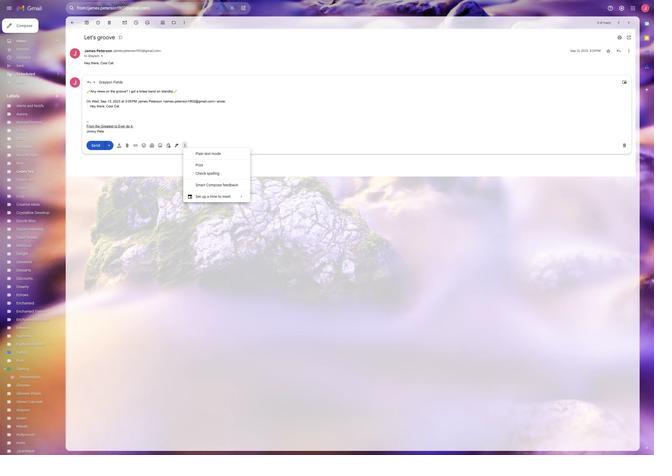 Task type: locate. For each thing, give the bounding box(es) containing it.
blue link
[[16, 161, 24, 166]]

0 vertical spatial 13,
[[577, 49, 581, 53]]

0 horizontal spatial 3:09 pm
[[125, 99, 137, 103]]

sep inside cell
[[571, 49, 577, 53]]

2 dazzle from the top
[[16, 227, 27, 232]]

1 vertical spatial compose
[[207, 183, 222, 187]]

1 vertical spatial dazzle
[[16, 227, 27, 232]]

enchanted for enchanted tranquil
[[16, 309, 34, 314]]

brass
[[139, 89, 148, 93]]

labels navigation
[[0, 16, 66, 455]]

insert signature image
[[174, 143, 179, 148]]

0 vertical spatial james
[[84, 49, 96, 53]]

toggle confidential mode image
[[166, 143, 171, 148]]

1 vertical spatial peterson
[[149, 99, 162, 103]]

settings image
[[619, 5, 626, 11]]

1 horizontal spatial a
[[207, 194, 209, 199]]

cool inside on wed, sep 13, 2023 at 3:09 pm james peterson <james.peterson1902@gmail.com> wrote: hey there, cool cat
[[106, 104, 113, 108]]

0 horizontal spatial peterson
[[97, 49, 112, 53]]

main menu image
[[6, 5, 12, 11]]

0 vertical spatial a
[[137, 89, 139, 93]]

alerts and notifs link
[[16, 104, 44, 108]]

peterson down "band" at the left of the page
[[149, 99, 162, 103]]

send button
[[87, 141, 105, 150]]

grayson for grayson fields
[[99, 80, 112, 84]]

1 vertical spatial there,
[[97, 104, 105, 108]]

hey there, cool cat
[[84, 61, 114, 65]]

hnoah link
[[16, 424, 28, 429]]

on right "band" at the left of the page
[[157, 89, 161, 93]]

echoes
[[16, 293, 28, 297]]

2 euphoria from the top
[[16, 342, 31, 347]]

1 - from the left
[[87, 119, 88, 123]]

0 vertical spatial dazzle
[[16, 219, 27, 223]]

labels heading
[[7, 94, 54, 99]]

0 horizontal spatial james
[[84, 49, 96, 53]]

-- from the greatest to ever do it: jimmy pete
[[87, 119, 133, 133]]

james peterson < james.peterson1902@gmail.com >
[[84, 49, 161, 53]]

back to search results image
[[70, 20, 75, 25]]

report spam image
[[96, 20, 101, 25]]

1 aurora from the top
[[16, 112, 27, 116]]

gaming
[[16, 367, 29, 371]]

Search mail text field
[[77, 6, 226, 11]]

1 horizontal spatial bliss
[[28, 219, 36, 223]]

1 enchanted from the top
[[16, 301, 34, 306]]

1 horizontal spatial james
[[138, 99, 148, 103]]

james up to grayson
[[84, 49, 96, 53]]

grayson down glisten
[[16, 408, 30, 413]]

jackattack
[[16, 449, 34, 454]]

search mail image
[[67, 4, 77, 13]]

0 vertical spatial there,
[[91, 61, 100, 65]]

1 vertical spatial cool
[[106, 104, 113, 108]]

peterson inside on wed, sep 13, 2023 at 3:09 pm james peterson <james.peterson1902@gmail.com> wrote: hey there, cool cat
[[149, 99, 162, 103]]

1 euphoria from the top
[[16, 334, 31, 339]]

1 vertical spatial enchanted
[[16, 309, 34, 314]]

grayson left show details 'icon' on the left of page
[[88, 54, 100, 58]]

enchanted link
[[16, 301, 34, 306]]

check
[[196, 171, 206, 176]]

the left groove?
[[111, 89, 115, 93]]

text
[[205, 151, 211, 156]]

there,
[[91, 61, 100, 65], [97, 104, 105, 108]]

1 dazzle from the top
[[16, 219, 27, 223]]

1 vertical spatial cat
[[114, 104, 119, 108]]

got
[[131, 89, 136, 93]]

glimmer for glimmer petals
[[16, 391, 30, 396]]

creative
[[16, 202, 30, 207]]

jimmy
[[87, 129, 96, 133]]

euphoria for euphoria bubbles
[[16, 342, 31, 347]]

1 vertical spatial 3:09 pm
[[125, 99, 137, 103]]

0 horizontal spatial to
[[84, 54, 87, 58]]

1 vertical spatial ethereal
[[16, 326, 30, 330]]

0 horizontal spatial bliss
[[16, 153, 24, 158]]

family link
[[16, 350, 27, 355]]

bliss whisper link
[[16, 153, 38, 158]]

2 vertical spatial to
[[218, 194, 222, 199]]

1 horizontal spatial on
[[157, 89, 161, 93]]

check-
[[16, 178, 28, 182]]

2 vertical spatial grayson
[[16, 408, 30, 413]]

compose up inbox on the left top
[[16, 23, 33, 28]]

grayson inside labels navigation
[[16, 408, 30, 413]]

1 horizontal spatial to
[[115, 124, 117, 128]]

0 vertical spatial euphoria
[[16, 334, 31, 339]]

delivered
[[16, 260, 32, 264]]

euphoria down 'euphoria' link
[[16, 342, 31, 347]]

bliss
[[16, 153, 24, 158], [28, 219, 36, 223]]

2 enchanted from the top
[[16, 309, 34, 314]]

green link
[[16, 416, 26, 421]]

2 on from the left
[[157, 89, 161, 93]]

0 vertical spatial hey
[[84, 61, 90, 65]]

None search field
[[66, 2, 251, 14]]

0 vertical spatial ethereal
[[28, 120, 42, 125]]

hey inside on wed, sep 13, 2023 at 3:09 pm james peterson <james.peterson1902@gmail.com> wrote: hey there, cool cat
[[90, 104, 96, 108]]

enchanted whispers
[[16, 317, 50, 322]]

0 vertical spatial sep
[[571, 49, 577, 53]]

0 vertical spatial cool
[[101, 61, 108, 65]]

1 vertical spatial euphoria
[[16, 342, 31, 347]]

sep left 2023,
[[571, 49, 577, 53]]

2 vertical spatial enchanted
[[16, 317, 34, 322]]

let's
[[84, 34, 96, 41]]

bliss up "blue"
[[16, 153, 24, 158]]

euphoria link
[[16, 334, 31, 339]]

0 vertical spatial glimmer
[[16, 383, 30, 388]]

glimmer down glimmer link
[[16, 391, 30, 396]]

discounts link
[[16, 276, 33, 281]]

dazzle up dead
[[16, 227, 27, 232]]

dazzle down the crystalline
[[16, 219, 27, 223]]

euphoria down ethereal link
[[16, 334, 31, 339]]

0 vertical spatial bliss
[[16, 153, 24, 158]]

cat down <
[[108, 61, 114, 65]]

3:09 pm right 2023,
[[590, 49, 601, 53]]

family
[[16, 350, 27, 355]]

0 horizontal spatial sep
[[101, 99, 107, 103]]

3:09 pm
[[590, 49, 601, 53], [125, 99, 137, 103]]

dazzle for dazzle harmony
[[16, 227, 27, 232]]

0 horizontal spatial 13,
[[108, 99, 112, 103]]

peterson up show details 'icon' on the left of page
[[97, 49, 112, 53]]

1 horizontal spatial the
[[111, 89, 115, 93]]

whisper
[[25, 153, 38, 158]]

2 glimmer from the top
[[16, 391, 30, 396]]

1 vertical spatial to
[[115, 124, 117, 128]]

i
[[129, 89, 130, 93]]

1 horizontal spatial compose
[[207, 183, 222, 187]]

sep 13, 2023, 3:09 pm cell
[[571, 48, 601, 53]]

sep inside on wed, sep 13, 2023 at 3:09 pm james peterson <james.peterson1902@gmail.com> wrote: hey there, cool cat
[[101, 99, 107, 103]]

0 vertical spatial peterson
[[97, 49, 112, 53]]

1 horizontal spatial 13,
[[577, 49, 581, 53]]

check-ins link
[[16, 178, 33, 182]]

discounts
[[16, 276, 33, 281]]

13, left 2023
[[108, 99, 112, 103]]

up
[[202, 194, 206, 199]]

1 glimmer from the top
[[16, 383, 30, 388]]

2 horizontal spatial to
[[218, 194, 222, 199]]

1 vertical spatial sep
[[101, 99, 107, 103]]

aurora for aurora ethereal
[[16, 120, 27, 125]]

a right up
[[207, 194, 209, 199]]

tab list
[[641, 16, 655, 437]]

support image
[[608, 5, 614, 11]]

grayson for grayson link
[[16, 408, 30, 413]]

1 horizontal spatial cat
[[114, 104, 119, 108]]

glimmer for glimmer link
[[16, 383, 30, 388]]

dead thread link
[[16, 235, 37, 240]]

2 - from the left
[[88, 119, 89, 123]]

alerts
[[16, 104, 26, 108]]

glimmer up glimmer petals
[[16, 383, 30, 388]]

b-
[[16, 128, 20, 133]]

1 vertical spatial grayson
[[99, 80, 112, 84]]

2 aurora from the top
[[16, 120, 27, 125]]

insert photo image
[[158, 143, 163, 148]]

1 vertical spatial a
[[207, 194, 209, 199]]

creative ideas
[[16, 202, 40, 207]]

the inside -- from the greatest to ever do it: jimmy pete
[[95, 124, 100, 128]]

insert emoji ‪(⌘⇧2)‬ image
[[141, 143, 147, 148]]

creative ideas link
[[16, 202, 40, 207]]

3 enchanted from the top
[[16, 317, 34, 322]]

Message Body text field
[[87, 89, 628, 134]]

james down brass
[[138, 99, 148, 103]]

b-day link
[[16, 128, 27, 133]]

dead
[[16, 235, 25, 240]]

cool down show details 'icon' on the left of page
[[101, 61, 108, 65]]

to grayson
[[84, 54, 100, 58]]

0 vertical spatial the
[[111, 89, 115, 93]]

compose
[[16, 23, 33, 28], [207, 183, 222, 187]]

0 vertical spatial aurora
[[16, 112, 27, 116]]

enchanted up ethereal link
[[16, 317, 34, 322]]

there, down to grayson
[[91, 61, 100, 65]]

enchanted for 'enchanted' link
[[16, 301, 34, 306]]

aurora down aurora link
[[16, 120, 27, 125]]

sep right the wed,
[[101, 99, 107, 103]]

to right time
[[218, 194, 222, 199]]

any news on the groove? i got a brass band on standby
[[91, 89, 173, 93]]

enchanted down 'enchanted' link
[[16, 309, 34, 314]]

hnoah
[[16, 424, 28, 429]]

aurora down alerts
[[16, 112, 27, 116]]

delicious
[[16, 243, 31, 248]]

1 vertical spatial aurora
[[16, 120, 27, 125]]

labels image
[[172, 20, 177, 25]]

1 vertical spatial 13,
[[108, 99, 112, 103]]

0 vertical spatial grayson
[[88, 54, 100, 58]]

cat down 2023
[[114, 104, 119, 108]]

cool down 2023
[[106, 104, 113, 108]]

to inside -- from the greatest to ever do it: jimmy pete
[[115, 124, 117, 128]]

grayson fields
[[99, 80, 123, 84]]

Not starred checkbox
[[607, 48, 612, 53]]

clear search image
[[227, 3, 237, 13]]

0 horizontal spatial a
[[137, 89, 139, 93]]

0 vertical spatial enchanted
[[16, 301, 34, 306]]

0 horizontal spatial compose
[[16, 23, 33, 28]]

compose up time
[[207, 183, 222, 187]]

3:09 pm right at
[[125, 99, 137, 103]]

1 vertical spatial glimmer
[[16, 391, 30, 396]]

0 vertical spatial compose
[[16, 23, 33, 28]]

dazzle bliss link
[[16, 219, 36, 223]]

grayson up news
[[99, 80, 112, 84]]

glimmer
[[16, 383, 30, 388], [16, 391, 30, 396]]

13,
[[577, 49, 581, 53], [108, 99, 112, 103]]

day
[[20, 128, 27, 133]]

grayson link
[[16, 408, 30, 413]]

hey down to grayson
[[84, 61, 90, 65]]

to up hey there, cool cat
[[84, 54, 87, 58]]

2
[[57, 170, 59, 173]]

1 horizontal spatial peterson
[[149, 99, 162, 103]]

ethereal
[[28, 120, 42, 125], [16, 326, 30, 330]]

ethereal link
[[16, 326, 30, 330]]

0 horizontal spatial the
[[95, 124, 100, 128]]

it:
[[131, 124, 133, 128]]

0 horizontal spatial cat
[[108, 61, 114, 65]]

1 horizontal spatial 3:09 pm
[[590, 49, 601, 53]]

james peterson cell
[[84, 49, 161, 53]]

to left ever
[[115, 124, 117, 128]]

birthdaze
[[16, 145, 32, 149]]

1 vertical spatial james
[[138, 99, 148, 103]]

a right got
[[137, 89, 139, 93]]

0 vertical spatial 3:09 pm
[[590, 49, 601, 53]]

1 vertical spatial the
[[95, 124, 100, 128]]

snoozed
[[16, 55, 31, 60]]

0 vertical spatial to
[[84, 54, 87, 58]]

13, inside cell
[[577, 49, 581, 53]]

there, inside on wed, sep 13, 2023 at 3:09 pm james peterson <james.peterson1902@gmail.com> wrote: hey there, cool cat
[[97, 104, 105, 108]]

sep 13, 2023, 3:09 pm
[[571, 49, 601, 53]]

🎺 image
[[87, 90, 91, 94]]

1 horizontal spatial sep
[[571, 49, 577, 53]]

newer image
[[617, 20, 622, 25]]

jackattack link
[[16, 449, 34, 454]]

blue
[[16, 161, 24, 166]]

hey down the wed,
[[90, 104, 96, 108]]

gmail image
[[16, 3, 44, 13]]

on right news
[[106, 89, 110, 93]]

enchanted down echoes
[[16, 301, 34, 306]]

13, left 2023,
[[577, 49, 581, 53]]

send
[[92, 143, 100, 148]]

the up pete
[[95, 124, 100, 128]]

enchanted
[[16, 301, 34, 306], [16, 309, 34, 314], [16, 317, 34, 322]]

smart compose feedback
[[196, 183, 238, 187]]

1 vertical spatial hey
[[90, 104, 96, 108]]

scheduled
[[16, 72, 35, 76]]

smart
[[196, 183, 206, 187]]

ideas
[[31, 202, 40, 207]]

bliss down crystalline dewdrop link
[[28, 219, 36, 223]]

type of response image
[[87, 80, 92, 85]]

0 horizontal spatial on
[[106, 89, 110, 93]]

celeb
[[16, 169, 27, 174]]

pete
[[97, 129, 104, 133]]

there, down the wed,
[[97, 104, 105, 108]]

ever
[[118, 124, 125, 128]]

dreamy link
[[16, 285, 29, 289]]

insert files using drive image
[[150, 143, 155, 148]]



Task type: vqa. For each thing, say whether or not it's contained in the screenshot.
Check-Ins "link"
yes



Task type: describe. For each thing, give the bounding box(es) containing it.
13, inside on wed, sep 13, 2023 at 3:09 pm james peterson <james.peterson1902@gmail.com> wrote: hey there, cool cat
[[108, 99, 112, 103]]

aurora ethereal
[[16, 120, 42, 125]]

3:09 pm inside on wed, sep 13, 2023 at 3:09 pm james peterson <james.peterson1902@gmail.com> wrote: hey there, cool cat
[[125, 99, 137, 103]]

more send options image
[[107, 143, 112, 148]]

0 vertical spatial cat
[[108, 61, 114, 65]]

compose inside button
[[16, 23, 33, 28]]

delicious link
[[16, 243, 31, 248]]

any
[[91, 89, 96, 93]]

compose button
[[2, 19, 39, 33]]

starred link
[[16, 47, 29, 52]]

dazzle harmony link
[[16, 227, 43, 232]]

meet
[[223, 194, 231, 199]]

ins
[[28, 178, 33, 182]]

not starred image
[[607, 48, 612, 53]]

b-day
[[16, 128, 27, 133]]

on
[[87, 99, 91, 103]]

james inside on wed, sep 13, 2023 at 3:09 pm james peterson <james.peterson1902@gmail.com> wrote: hey there, cool cat
[[138, 99, 148, 103]]

news
[[97, 89, 105, 93]]

wrote:
[[217, 99, 226, 103]]

fields
[[113, 80, 123, 84]]

at
[[121, 99, 124, 103]]

enchanted tranquil
[[16, 309, 48, 314]]

2023
[[113, 99, 121, 103]]

mode
[[212, 151, 221, 156]]

hollywood!
[[16, 433, 34, 437]]

on wed, sep 13, 2023 at 3:09 pm james peterson <james.peterson1902@gmail.com> wrote: hey there, cool cat
[[87, 99, 226, 108]]

time
[[210, 194, 217, 199]]

show details image
[[101, 54, 104, 58]]

1 vertical spatial bliss
[[28, 219, 36, 223]]

petals
[[31, 391, 41, 396]]

>
[[160, 49, 161, 53]]

glimmer link
[[16, 383, 30, 388]]

dazzle for dazzle bliss
[[16, 219, 27, 223]]

greatest
[[101, 124, 114, 128]]

crystalline dewdrop
[[16, 211, 49, 215]]

from
[[87, 124, 94, 128]]

glisten cascade
[[16, 400, 43, 404]]

aurora link
[[16, 112, 27, 116]]

enchanted whispers link
[[16, 317, 50, 322]]

tranquil
[[35, 309, 48, 314]]

celeb tea link
[[16, 169, 34, 174]]

echoes link
[[16, 293, 28, 297]]

cozy link
[[16, 194, 25, 199]]

euphoria bubbles
[[16, 342, 45, 347]]

🎺 image
[[173, 90, 177, 94]]

crystalline
[[16, 211, 34, 215]]

crystalline dewdrop link
[[16, 211, 49, 215]]

set
[[196, 194, 201, 199]]

dreamy
[[16, 285, 29, 289]]

glimmer petals
[[16, 391, 41, 396]]

hollywood! link
[[16, 433, 34, 437]]

set up a time to meet
[[196, 194, 231, 199]]

advanced search options image
[[239, 3, 249, 13]]

more image
[[182, 20, 187, 25]]

print
[[196, 163, 203, 167]]

<james.peterson1902@gmail.com>
[[163, 99, 216, 103]]

cascade
[[29, 400, 43, 404]]

insert link ‪(⌘k)‬ image
[[133, 143, 138, 148]]

invite link
[[16, 441, 25, 445]]

3:09 pm inside sep 13, 2023, 3:09 pm cell
[[590, 49, 601, 53]]

band
[[149, 89, 156, 93]]

dead thread
[[16, 235, 37, 240]]

euphoria for 'euphoria' link
[[16, 334, 31, 339]]

1 on from the left
[[106, 89, 110, 93]]

discard draft ‪(⌘⇧d)‬ image
[[623, 143, 628, 148]]

bbq link
[[16, 136, 24, 141]]

snooze image
[[134, 20, 139, 25]]

delight link
[[16, 252, 28, 256]]

groove?
[[116, 89, 128, 93]]

many
[[604, 21, 612, 25]]

2023,
[[582, 49, 590, 53]]

fruit
[[16, 359, 24, 363]]

bliss whisper
[[16, 153, 38, 158]]

desserts link
[[16, 268, 31, 273]]

plain text mode
[[196, 151, 221, 156]]

dazzle bliss
[[16, 219, 36, 223]]

enchanted for enchanted whispers
[[16, 317, 34, 322]]

check spelling
[[196, 171, 220, 176]]

more options image
[[184, 143, 187, 148]]

james.peterson1902@gmail.com
[[115, 49, 160, 53]]

archive image
[[84, 20, 89, 25]]

cat inside on wed, sep 13, 2023 at 3:09 pm james peterson <james.peterson1902@gmail.com> wrote: hey there, cool cat
[[114, 104, 119, 108]]

whispers
[[35, 317, 50, 322]]

older image
[[627, 20, 632, 25]]

aurora for aurora link
[[16, 112, 27, 116]]

chores
[[16, 186, 28, 190]]

attach files image
[[125, 143, 130, 148]]

labels
[[7, 94, 19, 99]]

add to tasks image
[[145, 20, 150, 25]]

glisten cascade link
[[16, 400, 43, 404]]

sent
[[16, 63, 24, 68]]

groove
[[97, 34, 115, 41]]

<
[[113, 49, 115, 53]]

feedback
[[223, 183, 238, 187]]

plain
[[196, 151, 204, 156]]

celeb tea
[[16, 169, 34, 174]]

enchanted tranquil link
[[16, 309, 48, 314]]

aurora ethereal link
[[16, 120, 42, 125]]

move to inbox image
[[160, 20, 166, 25]]

notifs
[[34, 104, 44, 108]]

gaming link
[[16, 367, 29, 371]]

1
[[57, 72, 59, 76]]

the for greatest
[[95, 124, 100, 128]]

the for groove?
[[111, 89, 115, 93]]

harmony
[[28, 227, 43, 232]]

delete image
[[107, 20, 112, 25]]

a inside text field
[[137, 89, 139, 93]]

alerts and notifs
[[16, 104, 44, 108]]



